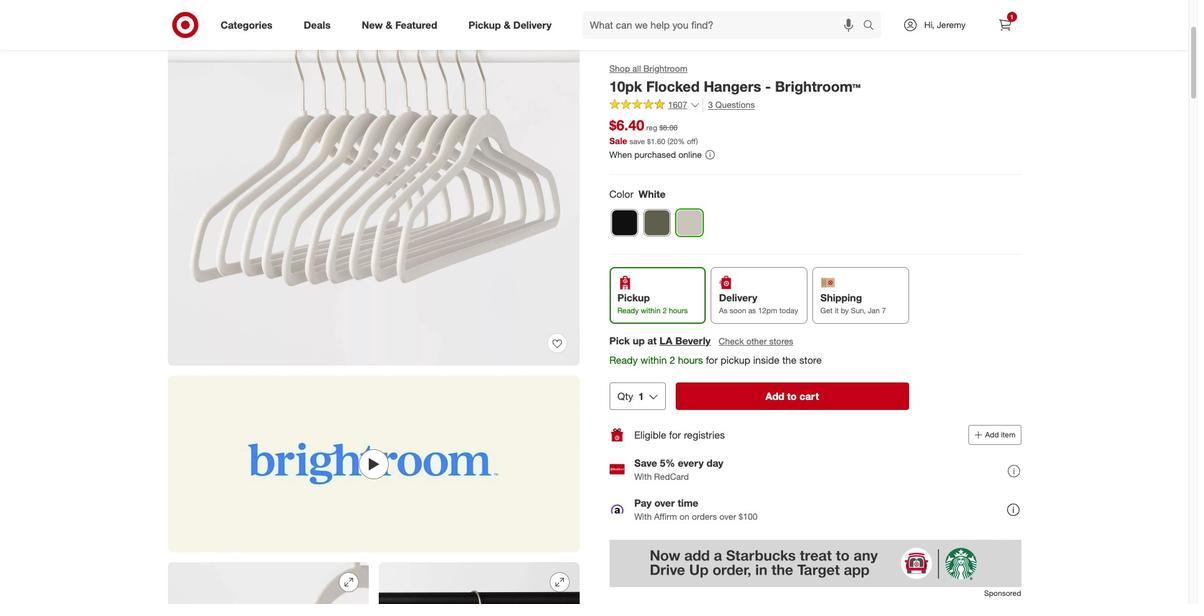 Task type: describe. For each thing, give the bounding box(es) containing it.
with inside pay over time with affirm on orders over $100
[[635, 511, 652, 522]]

1 vertical spatial for
[[670, 429, 682, 441]]

purchased
[[635, 149, 676, 160]]

& for pickup
[[504, 18, 511, 31]]

online
[[679, 149, 702, 160]]

1 vertical spatial ready
[[610, 354, 638, 367]]

pick up at la beverly
[[610, 335, 711, 347]]

deals link
[[293, 11, 346, 39]]

deals
[[304, 18, 331, 31]]

categories link
[[210, 11, 288, 39]]

black image
[[612, 210, 638, 236]]

pickup & delivery link
[[458, 11, 568, 39]]

affirm
[[655, 511, 678, 522]]

save
[[630, 137, 645, 146]]

$6.40
[[610, 116, 645, 133]]

new & featured
[[362, 18, 438, 31]]

add item button
[[969, 425, 1022, 445]]

within inside the pickup ready within 2 hours
[[641, 306, 661, 315]]

shipping
[[821, 292, 863, 304]]

7
[[882, 306, 887, 315]]

orders
[[692, 511, 717, 522]]

day
[[707, 457, 724, 469]]

pick
[[610, 335, 630, 347]]

white image
[[677, 210, 703, 236]]

questions
[[716, 99, 755, 110]]

all
[[633, 63, 641, 74]]

12pm
[[759, 306, 778, 315]]

$8.00
[[660, 123, 678, 132]]

1 vertical spatial over
[[720, 511, 737, 522]]

today
[[780, 306, 799, 315]]

qty
[[618, 390, 634, 403]]

store
[[800, 354, 822, 367]]

%
[[678, 137, 685, 146]]

hangers
[[704, 77, 762, 95]]

item
[[1002, 430, 1016, 440]]

10pk flocked hangers - brightroom™, 3 of 7 image
[[168, 563, 369, 604]]

add for add to cart
[[766, 390, 785, 403]]

delivery inside pickup & delivery link
[[514, 18, 552, 31]]

other
[[747, 336, 767, 347]]

delivery inside delivery as soon as 12pm today
[[719, 292, 758, 304]]

categories
[[221, 18, 273, 31]]

$100
[[739, 511, 758, 522]]

hi, jeremy
[[925, 19, 966, 30]]

shop
[[610, 63, 630, 74]]

color
[[610, 188, 634, 201]]

sun,
[[851, 306, 866, 315]]

every
[[678, 457, 704, 469]]

ready within 2 hours for pickup inside the store
[[610, 354, 822, 367]]

check
[[719, 336, 744, 347]]

by
[[841, 306, 849, 315]]

shipping get it by sun, jan 7
[[821, 292, 887, 315]]

save 5% every day with redcard
[[635, 457, 724, 482]]

time
[[678, 497, 699, 509]]

-
[[766, 77, 772, 95]]

flocked
[[647, 77, 700, 95]]

gray image
[[644, 210, 670, 236]]

ready inside the pickup ready within 2 hours
[[618, 306, 639, 315]]

pickup & delivery
[[469, 18, 552, 31]]

la
[[660, 335, 673, 347]]

10pk flocked hangers - brightroom™, 4 of 7 image
[[379, 563, 580, 604]]

advertisement region
[[610, 540, 1022, 588]]

featured
[[396, 18, 438, 31]]

cart
[[800, 390, 820, 403]]

it
[[835, 306, 839, 315]]

as
[[749, 306, 757, 315]]

redcard
[[655, 471, 689, 482]]

la beverly button
[[660, 334, 711, 348]]

0 vertical spatial over
[[655, 497, 675, 509]]



Task type: vqa. For each thing, say whether or not it's contained in the screenshot.
store
yes



Task type: locate. For each thing, give the bounding box(es) containing it.
)
[[696, 137, 698, 146]]

0 vertical spatial for
[[706, 354, 718, 367]]

1 vertical spatial 1
[[639, 390, 644, 403]]

shop all brightroom 10pk flocked hangers - brightroom™
[[610, 63, 861, 95]]

add for add item
[[986, 430, 1000, 440]]

5%
[[660, 457, 676, 469]]

0 horizontal spatial pickup
[[469, 18, 501, 31]]

$6.40 reg $8.00 sale save $ 1.60 ( 20 % off )
[[610, 116, 698, 146]]

1.60
[[651, 137, 666, 146]]

2 & from the left
[[504, 18, 511, 31]]

0 horizontal spatial over
[[655, 497, 675, 509]]

registries
[[684, 429, 725, 441]]

1 with from the top
[[635, 471, 652, 482]]

hi,
[[925, 19, 935, 30]]

stores
[[770, 336, 794, 347]]

white
[[639, 188, 666, 201]]

What can we help you find? suggestions appear below search field
[[583, 11, 867, 39]]

3
[[709, 99, 713, 110]]

check other stores button
[[719, 335, 795, 349]]

sponsored
[[985, 589, 1022, 598]]

brightroom
[[644, 63, 688, 74]]

to
[[788, 390, 797, 403]]

over up the affirm
[[655, 497, 675, 509]]

1607
[[668, 99, 688, 110]]

0 horizontal spatial for
[[670, 429, 682, 441]]

with down pay
[[635, 511, 652, 522]]

0 vertical spatial with
[[635, 471, 652, 482]]

10pk flocked hangers - brightroom™, 1 of 7 image
[[168, 0, 580, 366]]

1 horizontal spatial 2
[[670, 354, 676, 367]]

brightroom™
[[775, 77, 861, 95]]

check other stores
[[719, 336, 794, 347]]

add left to
[[766, 390, 785, 403]]

add inside button
[[986, 430, 1000, 440]]

0 vertical spatial hours
[[669, 306, 688, 315]]

1 right qty
[[639, 390, 644, 403]]

0 horizontal spatial &
[[386, 18, 393, 31]]

1 horizontal spatial pickup
[[618, 292, 650, 304]]

pickup
[[721, 354, 751, 367]]

inside
[[754, 354, 780, 367]]

pickup for ready
[[618, 292, 650, 304]]

color white
[[610, 188, 666, 201]]

0 horizontal spatial 1
[[639, 390, 644, 403]]

0 vertical spatial ready
[[618, 306, 639, 315]]

& for new
[[386, 18, 393, 31]]

1607 link
[[610, 98, 700, 113]]

within down the at in the bottom right of the page
[[641, 354, 667, 367]]

hours inside the pickup ready within 2 hours
[[669, 306, 688, 315]]

pickup ready within 2 hours
[[618, 292, 688, 315]]

1 link
[[992, 11, 1019, 39]]

search button
[[858, 11, 888, 41]]

jan
[[868, 306, 880, 315]]

2 inside the pickup ready within 2 hours
[[663, 306, 667, 315]]

ready
[[618, 306, 639, 315], [610, 354, 638, 367]]

at
[[648, 335, 657, 347]]

when
[[610, 149, 632, 160]]

search
[[858, 20, 888, 32]]

over
[[655, 497, 675, 509], [720, 511, 737, 522]]

hours up la beverly button at right bottom
[[669, 306, 688, 315]]

ready down pick
[[610, 354, 638, 367]]

for right eligible
[[670, 429, 682, 441]]

new
[[362, 18, 383, 31]]

on
[[680, 511, 690, 522]]

within up the at in the bottom right of the page
[[641, 306, 661, 315]]

1 vertical spatial with
[[635, 511, 652, 522]]

2
[[663, 306, 667, 315], [670, 354, 676, 367]]

sale
[[610, 136, 628, 146]]

with
[[635, 471, 652, 482], [635, 511, 652, 522]]

10pk
[[610, 77, 643, 95]]

1 vertical spatial within
[[641, 354, 667, 367]]

add
[[766, 390, 785, 403], [986, 430, 1000, 440]]

add left item at the right bottom of page
[[986, 430, 1000, 440]]

add inside button
[[766, 390, 785, 403]]

0 horizontal spatial delivery
[[514, 18, 552, 31]]

3 questions link
[[703, 98, 755, 112]]

0 vertical spatial delivery
[[514, 18, 552, 31]]

jeremy
[[938, 19, 966, 30]]

pay
[[635, 497, 652, 509]]

hours down beverly
[[678, 354, 704, 367]]

hours
[[669, 306, 688, 315], [678, 354, 704, 367]]

0 horizontal spatial add
[[766, 390, 785, 403]]

$
[[648, 137, 651, 146]]

soon
[[730, 306, 747, 315]]

2 with from the top
[[635, 511, 652, 522]]

with inside "save 5% every day with redcard"
[[635, 471, 652, 482]]

1 vertical spatial pickup
[[618, 292, 650, 304]]

off
[[687, 137, 696, 146]]

eligible for registries
[[635, 429, 725, 441]]

0 vertical spatial within
[[641, 306, 661, 315]]

when purchased online
[[610, 149, 702, 160]]

add item
[[986, 430, 1016, 440]]

over left $100
[[720, 511, 737, 522]]

0 horizontal spatial 2
[[663, 306, 667, 315]]

1 right jeremy
[[1011, 13, 1014, 21]]

add to cart
[[766, 390, 820, 403]]

1 vertical spatial delivery
[[719, 292, 758, 304]]

3 questions
[[709, 99, 755, 110]]

20
[[670, 137, 678, 146]]

1 vertical spatial hours
[[678, 354, 704, 367]]

pickup inside the pickup ready within 2 hours
[[618, 292, 650, 304]]

0 vertical spatial pickup
[[469, 18, 501, 31]]

pay over time with affirm on orders over $100
[[635, 497, 758, 522]]

ready up pick
[[618, 306, 639, 315]]

new & featured link
[[351, 11, 453, 39]]

10pk flocked hangers - brightroom™, 2 of 7, play video image
[[168, 376, 580, 553]]

1
[[1011, 13, 1014, 21], [639, 390, 644, 403]]

0 vertical spatial add
[[766, 390, 785, 403]]

delivery as soon as 12pm today
[[719, 292, 799, 315]]

1 horizontal spatial 1
[[1011, 13, 1014, 21]]

for left pickup
[[706, 354, 718, 367]]

as
[[719, 306, 728, 315]]

2 up la
[[663, 306, 667, 315]]

1 horizontal spatial over
[[720, 511, 737, 522]]

up
[[633, 335, 645, 347]]

reg
[[647, 123, 658, 132]]

0 vertical spatial 1
[[1011, 13, 1014, 21]]

with down save on the right of the page
[[635, 471, 652, 482]]

1 horizontal spatial for
[[706, 354, 718, 367]]

add to cart button
[[676, 383, 909, 410]]

0 vertical spatial 2
[[663, 306, 667, 315]]

the
[[783, 354, 797, 367]]

1 vertical spatial 2
[[670, 354, 676, 367]]

save
[[635, 457, 658, 469]]

within
[[641, 306, 661, 315], [641, 354, 667, 367]]

1 vertical spatial add
[[986, 430, 1000, 440]]

qty 1
[[618, 390, 644, 403]]

eligible
[[635, 429, 667, 441]]

1 horizontal spatial delivery
[[719, 292, 758, 304]]

1 horizontal spatial add
[[986, 430, 1000, 440]]

pickup for &
[[469, 18, 501, 31]]

(
[[668, 137, 670, 146]]

1 horizontal spatial &
[[504, 18, 511, 31]]

1 & from the left
[[386, 18, 393, 31]]

2 down la
[[670, 354, 676, 367]]

&
[[386, 18, 393, 31], [504, 18, 511, 31]]



